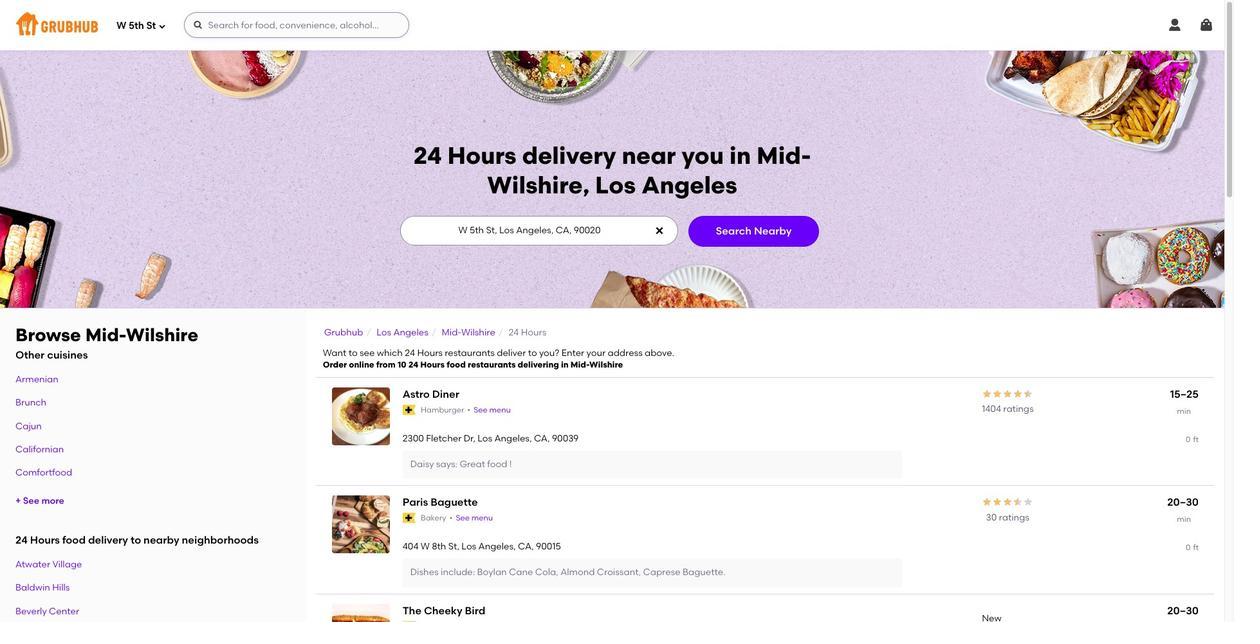 Task type: describe. For each thing, give the bounding box(es) containing it.
search
[[716, 225, 752, 237]]

subscription pass image for paris baguette
[[403, 514, 416, 524]]

beverly center link
[[15, 606, 79, 617]]

you
[[682, 142, 724, 170]]

want to see which 24 hours restaurants deliver to you? enter your address above. order online from 10 24 hours food restaurants delivering in mid-wilshire
[[323, 348, 674, 370]]

near
[[622, 142, 676, 170]]

grubhub
[[324, 327, 363, 338]]

mid-wilshire
[[442, 327, 495, 338]]

30
[[986, 513, 997, 524]]

+ see more button
[[15, 491, 64, 514]]

browse hero image
[[0, 50, 1224, 308]]

daisy says: great food !
[[410, 459, 512, 470]]

st
[[146, 20, 156, 31]]

californian link
[[15, 445, 64, 455]]

hours for 24 hours delivery near you in mid- wilshire, los angeles
[[447, 142, 516, 170]]

armenian
[[15, 374, 58, 385]]

menu for paris baguette
[[471, 514, 493, 523]]

st,
[[448, 542, 459, 553]]

center
[[49, 606, 79, 617]]

says:
[[436, 459, 457, 470]]

0 horizontal spatial wilshire
[[126, 324, 198, 346]]

angeles inside 24 hours delivery near you in mid- wilshire, los angeles
[[641, 171, 737, 199]]

Search Address search field
[[400, 217, 677, 245]]

see menu link for diner
[[474, 405, 511, 416]]

ratings for 20–30
[[999, 513, 1029, 524]]

cajun
[[15, 421, 42, 432]]

boylan
[[477, 568, 507, 579]]

1 vertical spatial w
[[421, 542, 430, 553]]

0 ft for 15–25
[[1186, 435, 1199, 444]]

min for 15–25
[[1177, 407, 1191, 416]]

404
[[403, 542, 419, 553]]

0 horizontal spatial to
[[131, 535, 141, 547]]

browse
[[15, 324, 81, 346]]

los right st,
[[462, 542, 476, 553]]

comfortfood link
[[15, 468, 72, 479]]

atwater village link
[[15, 560, 82, 571]]

see menu link for baguette
[[456, 513, 493, 524]]

the cheeky bird
[[403, 605, 485, 617]]

californian
[[15, 445, 64, 455]]

menu for astro diner
[[489, 406, 511, 415]]

delivering
[[518, 361, 559, 370]]

1 horizontal spatial to
[[349, 348, 357, 359]]

online
[[349, 361, 374, 370]]

bakery
[[421, 514, 446, 523]]

20–30 min
[[1167, 497, 1199, 524]]

hamburger
[[421, 406, 464, 415]]

beverly center
[[15, 606, 79, 617]]

1 vertical spatial ca,
[[518, 542, 534, 553]]

hours for 24 hours
[[521, 327, 546, 338]]

dishes
[[410, 568, 439, 579]]

nearby
[[754, 225, 792, 237]]

include:
[[441, 568, 475, 579]]

see inside button
[[23, 496, 39, 507]]

20–30 for 20–30 min
[[1167, 497, 1199, 509]]

nearby
[[144, 535, 179, 547]]

other cuisines
[[15, 350, 88, 362]]

los up which
[[376, 327, 391, 338]]

your
[[587, 348, 605, 359]]

0 for 15–25
[[1186, 435, 1191, 444]]

atwater village
[[15, 560, 82, 571]]

2300 fletcher dr, los angeles, ca, 90039
[[403, 433, 579, 444]]

2 vertical spatial food
[[62, 535, 86, 547]]

mid-wilshire link
[[442, 327, 495, 338]]

paris baguette
[[403, 497, 478, 509]]

from
[[376, 361, 396, 370]]

Search for food, convenience, alcohol... search field
[[184, 12, 409, 38]]

you?
[[539, 348, 559, 359]]

cane
[[509, 568, 533, 579]]

2 horizontal spatial to
[[528, 348, 537, 359]]

enter
[[562, 348, 584, 359]]

+ see more
[[15, 496, 64, 507]]

1 vertical spatial angeles
[[393, 327, 428, 338]]

los angeles link
[[376, 327, 428, 338]]

dishes include: boylan cane cola, almond croissant, caprese baguette.
[[410, 568, 725, 579]]

above.
[[645, 348, 674, 359]]

w 5th st
[[116, 20, 156, 31]]

astro diner delivery image
[[332, 388, 390, 446]]

baguette.
[[683, 568, 725, 579]]

svg image
[[193, 20, 204, 30]]

order
[[323, 361, 347, 370]]

beverly
[[15, 606, 47, 617]]

hills
[[52, 583, 70, 594]]

wilshire inside want to see which 24 hours restaurants deliver to you? enter your address above. order online from 10 24 hours food restaurants delivering in mid-wilshire
[[589, 361, 623, 370]]

1 vertical spatial delivery
[[88, 535, 128, 547]]

atwater
[[15, 560, 50, 571]]

almond
[[561, 568, 595, 579]]

hours up astro diner
[[420, 361, 445, 370]]

30 ratings
[[986, 513, 1029, 524]]

los inside 24 hours delivery near you in mid- wilshire, los angeles
[[595, 171, 636, 199]]

5th
[[129, 20, 144, 31]]

24 for 24 hours food delivery to nearby neighborhoods
[[15, 535, 28, 547]]

in inside want to see which 24 hours restaurants deliver to you? enter your address above. order online from 10 24 hours food restaurants delivering in mid-wilshire
[[561, 361, 569, 370]]

comfortfood
[[15, 468, 72, 479]]

los right dr,
[[478, 433, 492, 444]]

hours for 24 hours food delivery to nearby neighborhoods
[[30, 535, 60, 547]]

8th
[[432, 542, 446, 553]]

browse mid-wilshire
[[15, 324, 198, 346]]

baldwin hills
[[15, 583, 70, 594]]

deliver
[[497, 348, 526, 359]]

armenian link
[[15, 374, 58, 385]]

daisy
[[410, 459, 434, 470]]



Task type: locate. For each thing, give the bounding box(es) containing it.
1 vertical spatial 20–30
[[1167, 605, 1199, 617]]

0 vertical spatial min
[[1177, 407, 1191, 416]]

ft for 15–25
[[1193, 435, 1199, 444]]

more
[[41, 496, 64, 507]]

croissant,
[[597, 568, 641, 579]]

los
[[595, 171, 636, 199], [376, 327, 391, 338], [478, 433, 492, 444], [462, 542, 476, 553]]

0 horizontal spatial in
[[561, 361, 569, 370]]

20–30 for 20–30
[[1167, 605, 1199, 617]]

0 vertical spatial •
[[467, 406, 470, 415]]

1 vertical spatial •
[[449, 514, 453, 523]]

24 for 24 hours delivery near you in mid- wilshire, los angeles
[[413, 142, 442, 170]]

hours down los angeles
[[417, 348, 443, 359]]

1 horizontal spatial wilshire
[[461, 327, 495, 338]]

delivery left nearby
[[88, 535, 128, 547]]

0 vertical spatial subscription pass image
[[403, 405, 416, 416]]

1 horizontal spatial see
[[456, 514, 470, 523]]

0 ft
[[1186, 435, 1199, 444], [1186, 544, 1199, 553]]

24 for 24 hours
[[509, 327, 519, 338]]

baldwin hills link
[[15, 583, 70, 594]]

0 ft for 20–30
[[1186, 544, 1199, 553]]

see down baguette
[[456, 514, 470, 523]]

see menu link up 2300 fletcher dr, los angeles, ca, 90039 on the left bottom of page
[[474, 405, 511, 416]]

astro
[[403, 389, 430, 401]]

see menu link
[[474, 405, 511, 416], [456, 513, 493, 524]]

search nearby
[[716, 225, 792, 237]]

angeles, up "!" at the bottom
[[494, 433, 532, 444]]

restaurants down "deliver"
[[468, 361, 516, 370]]

1 vertical spatial angeles,
[[478, 542, 516, 553]]

404 w 8th st, los angeles, ca, 90015
[[403, 542, 561, 553]]

0 vertical spatial w
[[116, 20, 126, 31]]

see up 2300 fletcher dr, los angeles, ca, 90039 on the left bottom of page
[[474, 406, 487, 415]]

ratings
[[1003, 404, 1034, 415], [999, 513, 1029, 524]]

0 vertical spatial see menu link
[[474, 405, 511, 416]]

1 subscription pass image from the top
[[403, 405, 416, 416]]

ca, left 90015
[[518, 542, 534, 553]]

hours up you?
[[521, 327, 546, 338]]

brunch link
[[15, 398, 46, 409]]

0 horizontal spatial food
[[62, 535, 86, 547]]

0 vertical spatial in
[[730, 142, 751, 170]]

0 ft down 15–25 min
[[1186, 435, 1199, 444]]

0 vertical spatial angeles,
[[494, 433, 532, 444]]

2 min from the top
[[1177, 515, 1191, 524]]

svg image
[[1167, 17, 1183, 33], [1199, 17, 1214, 33], [159, 22, 166, 30], [654, 226, 664, 236]]

1 min from the top
[[1177, 407, 1191, 416]]

2 horizontal spatial food
[[487, 459, 507, 470]]

!
[[509, 459, 512, 470]]

0 horizontal spatial •
[[449, 514, 453, 523]]

1 horizontal spatial food
[[447, 361, 466, 370]]

1 vertical spatial ratings
[[999, 513, 1029, 524]]

24 hours
[[509, 327, 546, 338]]

menu
[[489, 406, 511, 415], [471, 514, 493, 523]]

1 vertical spatial min
[[1177, 515, 1191, 524]]

1 vertical spatial see menu link
[[456, 513, 493, 524]]

20–30
[[1167, 497, 1199, 509], [1167, 605, 1199, 617]]

restaurants
[[445, 348, 495, 359], [468, 361, 516, 370]]

1 vertical spatial 0 ft
[[1186, 544, 1199, 553]]

0 horizontal spatial see
[[23, 496, 39, 507]]

0 ft down 20–30 min
[[1186, 544, 1199, 553]]

angeles up which
[[393, 327, 428, 338]]

• for diner
[[467, 406, 470, 415]]

1404 ratings
[[982, 404, 1034, 415]]

w inside main navigation navigation
[[116, 20, 126, 31]]

15–25 min
[[1170, 389, 1199, 416]]

0 vertical spatial 0
[[1186, 435, 1191, 444]]

see menu link down baguette
[[456, 513, 493, 524]]

brunch
[[15, 398, 46, 409]]

•
[[467, 406, 470, 415], [449, 514, 453, 523]]

+
[[15, 496, 21, 507]]

subscription pass image for astro diner
[[403, 405, 416, 416]]

main navigation navigation
[[0, 0, 1224, 50]]

wilshire,
[[487, 171, 589, 199]]

to up delivering
[[528, 348, 537, 359]]

0 vertical spatial ft
[[1193, 435, 1199, 444]]

w left 8th at the left bottom of page
[[421, 542, 430, 553]]

see for paris baguette
[[456, 514, 470, 523]]

1 vertical spatial ft
[[1193, 544, 1199, 553]]

angeles down you at the right top of the page
[[641, 171, 737, 199]]

0 vertical spatial ratings
[[1003, 404, 1034, 415]]

1 vertical spatial in
[[561, 361, 569, 370]]

min inside 15–25 min
[[1177, 407, 1191, 416]]

2 ft from the top
[[1193, 544, 1199, 553]]

see for astro diner
[[474, 406, 487, 415]]

in down the enter
[[561, 361, 569, 370]]

subscription pass image down astro
[[403, 405, 416, 416]]

cuisines
[[47, 350, 88, 362]]

1 vertical spatial subscription pass image
[[403, 514, 416, 524]]

food up village
[[62, 535, 86, 547]]

bakery • see menu
[[421, 514, 493, 523]]

1 vertical spatial 0
[[1186, 544, 1191, 553]]

ft down 15–25 min
[[1193, 435, 1199, 444]]

to left nearby
[[131, 535, 141, 547]]

neighborhoods
[[182, 535, 259, 547]]

cheeky
[[424, 605, 462, 617]]

to
[[349, 348, 357, 359], [528, 348, 537, 359], [131, 535, 141, 547]]

village
[[52, 560, 82, 571]]

• right "hamburger"
[[467, 406, 470, 415]]

delivery
[[522, 142, 616, 170], [88, 535, 128, 547]]

baldwin
[[15, 583, 50, 594]]

food up diner
[[447, 361, 466, 370]]

cola,
[[535, 568, 558, 579]]

1 vertical spatial see
[[23, 496, 39, 507]]

bird
[[465, 605, 485, 617]]

the cheeky bird delivery image
[[332, 605, 390, 623]]

ratings for 15–25
[[1003, 404, 1034, 415]]

1 ft from the top
[[1193, 435, 1199, 444]]

0 vertical spatial menu
[[489, 406, 511, 415]]

0 horizontal spatial delivery
[[88, 535, 128, 547]]

ratings right the 1404
[[1003, 404, 1034, 415]]

in inside 24 hours delivery near you in mid- wilshire, los angeles
[[730, 142, 751, 170]]

0 vertical spatial see
[[474, 406, 487, 415]]

w
[[116, 20, 126, 31], [421, 542, 430, 553]]

2 horizontal spatial wilshire
[[589, 361, 623, 370]]

24 inside 24 hours delivery near you in mid- wilshire, los angeles
[[413, 142, 442, 170]]

1 vertical spatial food
[[487, 459, 507, 470]]

in right you at the right top of the page
[[730, 142, 751, 170]]

caprese
[[643, 568, 680, 579]]

menu up 2300 fletcher dr, los angeles, ca, 90039 on the left bottom of page
[[489, 406, 511, 415]]

1 0 from the top
[[1186, 435, 1191, 444]]

90039
[[552, 433, 579, 444]]

2300
[[403, 433, 424, 444]]

2 0 from the top
[[1186, 544, 1191, 553]]

star icon image
[[982, 389, 992, 400], [992, 389, 1003, 400], [1003, 389, 1013, 400], [1013, 389, 1023, 400], [1023, 389, 1034, 400], [1023, 389, 1034, 400], [982, 498, 992, 508], [992, 498, 1003, 508], [1003, 498, 1013, 508], [1013, 498, 1023, 508], [1013, 498, 1023, 508], [1023, 498, 1033, 508]]

1 horizontal spatial w
[[421, 542, 430, 553]]

mid-
[[757, 142, 811, 170], [85, 324, 126, 346], [442, 327, 461, 338], [571, 361, 589, 370]]

0 vertical spatial 20–30
[[1167, 497, 1199, 509]]

0 down 15–25 min
[[1186, 435, 1191, 444]]

0 vertical spatial 0 ft
[[1186, 435, 1199, 444]]

delivery up the wilshire,
[[522, 142, 616, 170]]

24 hours delivery near you in mid- wilshire, los angeles
[[413, 142, 811, 199]]

w left the '5th'
[[116, 20, 126, 31]]

wilshire
[[126, 324, 198, 346], [461, 327, 495, 338], [589, 361, 623, 370]]

angeles, up boylan
[[478, 542, 516, 553]]

in
[[730, 142, 751, 170], [561, 361, 569, 370]]

mid- inside 24 hours delivery near you in mid- wilshire, los angeles
[[757, 142, 811, 170]]

paris
[[403, 497, 428, 509]]

2 20–30 from the top
[[1167, 605, 1199, 617]]

2 subscription pass image from the top
[[403, 514, 416, 524]]

1 horizontal spatial delivery
[[522, 142, 616, 170]]

ratings right "30"
[[999, 513, 1029, 524]]

menu up 404 w 8th st, los angeles, ca, 90015
[[471, 514, 493, 523]]

min
[[1177, 407, 1191, 416], [1177, 515, 1191, 524]]

min inside 20–30 min
[[1177, 515, 1191, 524]]

1 horizontal spatial angeles
[[641, 171, 737, 199]]

which
[[377, 348, 403, 359]]

0 vertical spatial delivery
[[522, 142, 616, 170]]

0 vertical spatial restaurants
[[445, 348, 495, 359]]

food inside want to see which 24 hours restaurants deliver to you? enter your address above. order online from 10 24 hours food restaurants delivering in mid-wilshire
[[447, 361, 466, 370]]

hours up the wilshire,
[[447, 142, 516, 170]]

ft
[[1193, 435, 1199, 444], [1193, 544, 1199, 553]]

los down the near
[[595, 171, 636, 199]]

0 for 20–30
[[1186, 544, 1191, 553]]

see right +
[[23, 496, 39, 507]]

food left "!" at the bottom
[[487, 459, 507, 470]]

hours up atwater village
[[30, 535, 60, 547]]

to left see at the left of page
[[349, 348, 357, 359]]

1 horizontal spatial in
[[730, 142, 751, 170]]

2 vertical spatial see
[[456, 514, 470, 523]]

0 down 20–30 min
[[1186, 544, 1191, 553]]

ft for 20–30
[[1193, 544, 1199, 553]]

diner
[[432, 389, 459, 401]]

0
[[1186, 435, 1191, 444], [1186, 544, 1191, 553]]

subscription pass image down paris
[[403, 514, 416, 524]]

1 20–30 from the top
[[1167, 497, 1199, 509]]

search nearby button
[[688, 216, 819, 247]]

1 horizontal spatial •
[[467, 406, 470, 415]]

10
[[398, 361, 406, 370]]

dr,
[[464, 433, 475, 444]]

astro diner link
[[403, 388, 759, 402]]

• for baguette
[[449, 514, 453, 523]]

hours
[[447, 142, 516, 170], [521, 327, 546, 338], [417, 348, 443, 359], [420, 361, 445, 370], [30, 535, 60, 547]]

0 vertical spatial ca,
[[534, 433, 550, 444]]

cajun link
[[15, 421, 42, 432]]

1 0 ft from the top
[[1186, 435, 1199, 444]]

fletcher
[[426, 433, 462, 444]]

the
[[403, 605, 421, 617]]

0 horizontal spatial w
[[116, 20, 126, 31]]

see
[[360, 348, 375, 359]]

0 horizontal spatial angeles
[[393, 327, 428, 338]]

2 horizontal spatial see
[[474, 406, 487, 415]]

paris baguette delivery image
[[332, 496, 390, 554]]

0 vertical spatial food
[[447, 361, 466, 370]]

address
[[608, 348, 643, 359]]

ca, left 90039
[[534, 433, 550, 444]]

0 vertical spatial angeles
[[641, 171, 737, 199]]

min for 20–30
[[1177, 515, 1191, 524]]

• down baguette
[[449, 514, 453, 523]]

food
[[447, 361, 466, 370], [487, 459, 507, 470], [62, 535, 86, 547]]

delivery inside 24 hours delivery near you in mid- wilshire, los angeles
[[522, 142, 616, 170]]

2 0 ft from the top
[[1186, 544, 1199, 553]]

restaurants down mid-wilshire
[[445, 348, 495, 359]]

mid- inside want to see which 24 hours restaurants deliver to you? enter your address above. order online from 10 24 hours food restaurants delivering in mid-wilshire
[[571, 361, 589, 370]]

grubhub link
[[324, 327, 363, 338]]

15–25
[[1170, 389, 1199, 401]]

ft down 20–30 min
[[1193, 544, 1199, 553]]

los angeles
[[376, 327, 428, 338]]

ca,
[[534, 433, 550, 444], [518, 542, 534, 553]]

the cheeky bird link
[[403, 605, 759, 619]]

subscription pass image
[[403, 405, 416, 416], [403, 514, 416, 524]]

hamburger • see menu
[[421, 406, 511, 415]]

1 vertical spatial restaurants
[[468, 361, 516, 370]]

24 hours food delivery to nearby neighborhoods
[[15, 535, 259, 547]]

hours inside 24 hours delivery near you in mid- wilshire, los angeles
[[447, 142, 516, 170]]

1 vertical spatial menu
[[471, 514, 493, 523]]



Task type: vqa. For each thing, say whether or not it's contained in the screenshot.
Stuffed to the top
no



